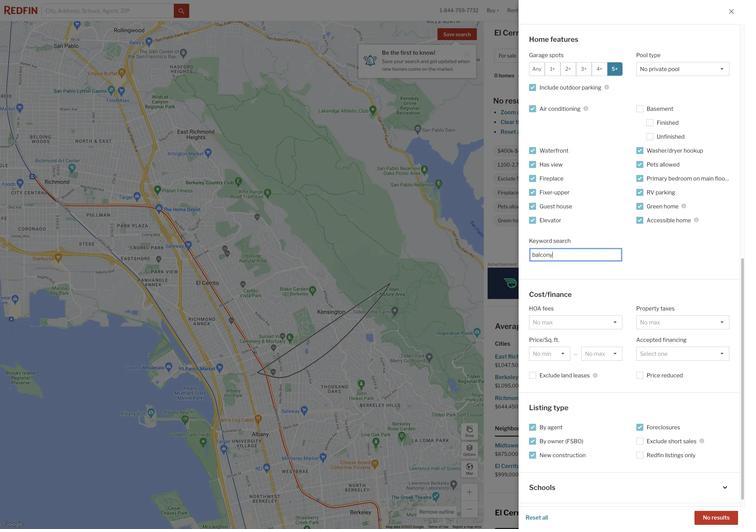 Task type: locate. For each thing, give the bounding box(es) containing it.
map down options on the bottom right of page
[[466, 471, 473, 475]]

0 horizontal spatial redfin
[[575, 242, 592, 249]]

recommended
[[536, 73, 571, 79]]

0 vertical spatial $400k-$4.5m
[[537, 53, 570, 59]]

save search button
[[438, 28, 477, 40]]

type for listing type
[[554, 404, 569, 412]]

home left remove green home icon
[[513, 218, 526, 224]]

studio+
[[640, 53, 658, 59], [549, 148, 567, 154]]

cerrito, for el cerrito, ca real estate trends
[[504, 508, 531, 517]]

save inside button
[[444, 31, 455, 37]]

sales
[[684, 438, 697, 445]]

ca left 'real'
[[533, 508, 544, 517]]

homes
[[545, 28, 571, 37]]

richmond for richmond annex
[[615, 442, 642, 449]]

view
[[551, 161, 563, 168], [673, 190, 683, 196]]

0 horizontal spatial washer/dryer hookup
[[546, 204, 595, 210]]

0 vertical spatial washer/dryer
[[647, 147, 683, 154]]

elevator
[[662, 204, 681, 210], [540, 217, 562, 224]]

list box down price/sq. ft.
[[529, 347, 571, 361]]

1 horizontal spatial fireplace
[[540, 175, 564, 182]]

2 vertical spatial search
[[554, 238, 571, 244]]

financing
[[663, 337, 687, 343]]

view right have
[[673, 190, 683, 196]]

2 vertical spatial the
[[516, 119, 525, 125]]

guest house down "fixer-upper"
[[540, 203, 573, 210]]

green home down have
[[647, 203, 679, 210]]

submit search image
[[179, 8, 184, 14]]

0 horizontal spatial studio+
[[549, 148, 567, 154]]

accessible home down remove elevator image
[[647, 217, 692, 224]]

to right first
[[413, 49, 419, 56]]

list box for property taxes
[[637, 315, 730, 329]]

0 vertical spatial fireplace
[[540, 175, 564, 182]]

features
[[551, 35, 579, 44]]

to inside be the first to know! dialog
[[413, 49, 419, 56]]

pets
[[647, 161, 659, 168], [498, 204, 508, 210]]

pets allowed down remove townhouse, land icon
[[647, 161, 680, 168]]

rv up remove guest house icon
[[647, 189, 655, 196]]

pets left remove pets allowed image
[[498, 204, 508, 210]]

elevator right remove green home icon
[[540, 217, 562, 224]]

search down 759-
[[456, 31, 471, 37]]

e.g. office, balcony, modern text field
[[533, 251, 620, 258]]

tour
[[579, 514, 594, 523]]

any
[[533, 66, 542, 72]]

annex
[[643, 442, 660, 449]]

neighborhoods element
[[495, 419, 536, 437]]

•
[[518, 73, 520, 79]]

coming
[[559, 162, 576, 168]]

no results button
[[695, 511, 739, 525]]

1 vertical spatial rv
[[647, 189, 655, 196]]

main right upper
[[585, 190, 597, 196]]

zip codes element
[[547, 419, 574, 437]]

$400k-
[[537, 53, 555, 59], [498, 148, 515, 154]]

guest right remove pets allowed image
[[540, 203, 556, 210]]

0 horizontal spatial air
[[540, 105, 547, 112]]

$400k-$4.5m inside button
[[537, 53, 570, 59]]

parking down 'remove rv parking' icon on the top
[[656, 189, 676, 196]]

1 horizontal spatial fixer-
[[664, 162, 677, 168]]

Any radio
[[529, 62, 545, 76]]

ca for el cerrito, ca homes for sale
[[532, 28, 543, 37]]

save down 844-
[[444, 31, 455, 37]]

come
[[409, 66, 421, 72]]

0 horizontal spatial pets allowed
[[498, 204, 527, 210]]

report
[[726, 263, 737, 267], [453, 525, 463, 529]]

map inside button
[[466, 471, 473, 475]]

search
[[456, 31, 471, 37], [405, 59, 420, 64], [554, 238, 571, 244]]

sort
[[523, 73, 533, 79]]

2 horizontal spatial exclude
[[647, 438, 668, 445]]

spots left remove 5+ parking spots image
[[627, 218, 640, 224]]

zip codes
[[547, 425, 574, 432]]

washer/dryer down unfinished
[[647, 147, 683, 154]]

map region
[[0, 0, 520, 529]]

for inside 'richmond annex homes for sale $789,000'
[[680, 442, 688, 449]]

land for exclude
[[562, 372, 573, 379]]

price/sq.
[[529, 337, 553, 343]]

0 vertical spatial main
[[702, 175, 714, 182]]

rv parking
[[629, 176, 654, 182], [647, 189, 676, 196]]

0 vertical spatial 5+
[[612, 66, 618, 72]]

your inside "save your search and get updated when new homes come on the market."
[[394, 59, 404, 64]]

green home left remove green home icon
[[498, 218, 526, 224]]

by
[[540, 424, 547, 431], [540, 438, 547, 445]]

ft.
[[534, 162, 539, 168], [554, 337, 560, 343]]

1 vertical spatial green home
[[498, 218, 526, 224]]

average home prices near el cerrito, ca
[[495, 322, 641, 331]]

homes inside 'richmond annex homes for sale $789,000'
[[661, 442, 679, 449]]

your down first
[[394, 59, 404, 64]]

1 horizontal spatial reset
[[526, 514, 542, 521]]

data
[[394, 525, 401, 529]]

waterfront left remove waterfront image
[[616, 190, 641, 196]]

1 vertical spatial $400k-$4.5m
[[498, 148, 530, 154]]

0 horizontal spatial of
[[439, 525, 442, 529]]

2 filters from the left
[[600, 129, 615, 135]]

richmond
[[508, 353, 535, 360], [495, 395, 522, 401], [615, 442, 642, 449]]

hookup down the primary bedroom on main
[[578, 204, 595, 210]]

$400k- up 1,100-
[[498, 148, 515, 154]]

homes inside berkeley homes for sale $1,095,000
[[520, 374, 538, 381]]

house
[[549, 514, 570, 523]]

view right remove 1,100-2,750 sq. ft. 'icon'
[[551, 161, 563, 168]]

0 vertical spatial cerrito,
[[503, 28, 531, 37]]

1 vertical spatial air
[[673, 176, 680, 182]]

0 horizontal spatial green home
[[498, 218, 526, 224]]

ca up accepted
[[629, 322, 641, 331]]

for inside 'midtown homes for sale $875,000'
[[539, 442, 546, 449]]

pets up 'remove rv parking' icon on the top
[[647, 161, 659, 168]]

type down 'richmond' link
[[554, 404, 569, 412]]

have view
[[660, 190, 683, 196]]

0 vertical spatial no results
[[494, 96, 531, 105]]

the right be
[[391, 49, 400, 56]]

0 horizontal spatial ft.
[[534, 162, 539, 168]]

heights
[[536, 353, 557, 360]]

1 vertical spatial land
[[562, 372, 573, 379]]

redfin down annex
[[647, 452, 664, 459]]

on down and
[[422, 66, 428, 72]]

report inside button
[[726, 263, 737, 267]]

ca left homes
[[532, 28, 543, 37]]

0 vertical spatial elevator
[[662, 204, 681, 210]]

washer/dryer down upper
[[546, 204, 577, 210]]

allowed
[[660, 161, 680, 168], [509, 204, 527, 210]]

house down the primary bedroom on main
[[557, 203, 573, 210]]

redfin up "e.g. office, balcony, modern" text field
[[575, 242, 592, 249]]

parking down 3+ radio
[[582, 84, 602, 91]]

richmond up $644,450
[[495, 395, 522, 401]]

house left remove guest house icon
[[629, 204, 643, 210]]

sale
[[508, 53, 517, 59], [586, 353, 597, 360], [662, 353, 673, 360], [548, 374, 558, 381], [674, 374, 685, 381], [548, 442, 558, 449], [689, 442, 699, 449]]

1 horizontal spatial map
[[466, 471, 473, 475]]

under
[[591, 162, 604, 168]]

fixer- down remove townhouse, land icon
[[664, 162, 677, 168]]

0 horizontal spatial all
[[518, 129, 523, 135]]

1 horizontal spatial save
[[444, 31, 455, 37]]

0 horizontal spatial report
[[453, 525, 463, 529]]

terms of use
[[428, 525, 449, 529]]

0 vertical spatial exclude
[[498, 176, 516, 182]]

list box up financing
[[637, 315, 730, 329]]

by for by agent
[[540, 424, 547, 431]]

filters left below
[[600, 129, 615, 135]]

$400k- inside button
[[537, 53, 555, 59]]

washer/dryer hookup down unfinished
[[647, 147, 704, 154]]

el inside el cerrito hills $999,000
[[495, 463, 500, 470]]

$400k- up the 1+
[[537, 53, 555, 59]]

1 horizontal spatial spots
[[627, 218, 640, 224]]

1 vertical spatial your
[[587, 129, 598, 135]]

list box
[[637, 62, 730, 76], [529, 315, 623, 329], [637, 315, 730, 329], [529, 347, 571, 361], [582, 347, 623, 361], [637, 347, 730, 361]]

unfinished
[[657, 133, 685, 140]]

0
[[495, 73, 498, 79]]

1 horizontal spatial of
[[580, 129, 586, 135]]

the down get
[[429, 66, 436, 72]]

all inside the reset all 'button'
[[543, 514, 549, 521]]

on for primary bedroom on main floor
[[694, 175, 700, 182]]

1 horizontal spatial $400k-$4.5m
[[537, 53, 570, 59]]

elevator down have view
[[662, 204, 681, 210]]

trends
[[586, 508, 610, 517]]

1 horizontal spatial pets
[[647, 161, 659, 168]]

studio+ inside studio+ / 4+ ba 'button'
[[640, 53, 658, 59]]

contract/pending
[[605, 162, 645, 168]]

1 horizontal spatial rv
[[647, 189, 655, 196]]

pool
[[637, 52, 648, 58]]

$4.5m inside button
[[555, 53, 570, 59]]

1 horizontal spatial redfin
[[647, 452, 664, 459]]

0 vertical spatial $400k-
[[537, 53, 555, 59]]

outline
[[439, 509, 455, 515]]

0 horizontal spatial waterfront
[[540, 147, 569, 154]]

1 horizontal spatial all
[[543, 514, 549, 521]]

map for map data ©2023 google
[[386, 525, 393, 529]]

0 vertical spatial all
[[518, 129, 523, 135]]

1 horizontal spatial no results
[[704, 514, 730, 521]]

0 vertical spatial waterfront
[[540, 147, 569, 154]]

midtown
[[495, 442, 519, 449]]

$400k-$4.5m button
[[533, 49, 578, 63]]

0 horizontal spatial fixer-
[[540, 189, 555, 196]]

guest house up 5+ parking spots
[[615, 204, 643, 210]]

2 horizontal spatial the
[[516, 119, 525, 125]]

open
[[529, 514, 547, 523]]

1 horizontal spatial type
[[649, 52, 661, 58]]

terms
[[428, 525, 438, 529]]

1 vertical spatial washer/dryer
[[546, 204, 577, 210]]

remove
[[548, 129, 568, 135]]

homes up redfin listings only
[[661, 442, 679, 449]]

$400k-$4.5m
[[537, 53, 570, 59], [498, 148, 530, 154]]

hoa
[[529, 305, 542, 312]]

$400k-$4.5m up 1+ 'radio'
[[537, 53, 570, 59]]

for inside berkeley homes for sale $1,095,000
[[539, 374, 547, 381]]

1 vertical spatial save
[[382, 59, 393, 64]]

for up only
[[680, 442, 688, 449]]

reset inside 'button'
[[526, 514, 542, 521]]

main
[[702, 175, 714, 182], [585, 190, 597, 196]]

richmond inside east richmond heights homes for sale $1,047,500
[[508, 353, 535, 360]]

0 vertical spatial type
[[649, 52, 661, 58]]

map
[[466, 471, 473, 475], [386, 525, 393, 529]]

$875,000
[[495, 451, 519, 457]]

sale inside 'richmond annex homes for sale $789,000'
[[689, 442, 699, 449]]

air down the fixer-uppers
[[673, 176, 680, 182]]

0 horizontal spatial hookup
[[578, 204, 595, 210]]

list box down fees at the right bottom of the page
[[529, 315, 623, 329]]

0 vertical spatial hookup
[[684, 147, 704, 154]]

richmond annex homes for sale $789,000
[[615, 442, 699, 457]]

sale right price
[[674, 374, 685, 381]]

remove $400k-$4.5m image
[[534, 149, 538, 153]]

richmond for richmond
[[495, 395, 522, 401]]

hookup up uppers
[[684, 147, 704, 154]]

ad region
[[488, 268, 742, 299]]

bedroom down remove exclude 55+ communities icon
[[557, 190, 578, 196]]

ft. down "prices"
[[554, 337, 560, 343]]

0 vertical spatial on
[[422, 66, 428, 72]]

remove exclude 55+ communities image
[[561, 177, 565, 181]]

1 horizontal spatial to
[[633, 129, 638, 135]]

homes inside 'midtown homes for sale $875,000'
[[520, 442, 538, 449]]

0 vertical spatial search
[[456, 31, 471, 37]]

studio+ left /
[[640, 53, 658, 59]]

1 vertical spatial richmond
[[495, 395, 522, 401]]

1 vertical spatial $400k-
[[498, 148, 515, 154]]

of right one
[[580, 129, 586, 135]]

1 vertical spatial main
[[585, 190, 597, 196]]

list box for accepted financing
[[637, 347, 730, 361]]

search up come at the top right of page
[[405, 59, 420, 64]]

fireplace
[[540, 175, 564, 182], [498, 190, 519, 196]]

listings
[[665, 452, 684, 459]]

green left remove green home icon
[[498, 218, 512, 224]]

1 vertical spatial 5+
[[602, 218, 608, 224]]

homes up the $1,095,000
[[520, 374, 538, 381]]

studio+ for studio+ / 4+ ba
[[640, 53, 658, 59]]

map right "a"
[[467, 525, 474, 529]]

1 vertical spatial pets
[[498, 204, 508, 210]]

0 vertical spatial to
[[413, 49, 419, 56]]

of left use
[[439, 525, 442, 529]]

sale inside berkeley homes for sale $1,095,000
[[548, 374, 558, 381]]

reset left 'real'
[[526, 514, 542, 521]]

guest
[[540, 203, 556, 210], [615, 204, 628, 210]]

of inside zoom out clear the map boundary reset all filters or remove one of your filters below to see more homes
[[580, 129, 586, 135]]

1 horizontal spatial guest house
[[615, 204, 643, 210]]

washer/dryer hookup down the primary bedroom on main
[[546, 204, 595, 210]]

be the first to know!
[[382, 49, 436, 56]]

map for map
[[466, 471, 473, 475]]

$4.5m left the remove $400k-$4.5m image
[[515, 148, 530, 154]]

0 vertical spatial save
[[444, 31, 455, 37]]

floor
[[715, 175, 728, 182]]

0 horizontal spatial no
[[494, 96, 504, 105]]

1 horizontal spatial results
[[712, 514, 730, 521]]

richmond up $789,000
[[615, 442, 642, 449]]

listing
[[529, 404, 552, 412]]

fixer-uppers
[[664, 162, 693, 168]]

hills
[[522, 463, 533, 470]]

1 horizontal spatial air
[[673, 176, 680, 182]]

sale inside 'midtown homes for sale $875,000'
[[548, 442, 558, 449]]

4+ right /
[[662, 53, 668, 59]]

sq.
[[527, 162, 533, 168]]

richmond inside 'richmond annex homes for sale $789,000'
[[615, 442, 642, 449]]

0 vertical spatial green
[[647, 203, 663, 210]]

search inside button
[[456, 31, 471, 37]]

2 by from the top
[[540, 438, 547, 445]]

1 by from the top
[[540, 424, 547, 431]]

option group
[[529, 62, 623, 76]]

air conditioning
[[540, 105, 581, 112], [673, 176, 709, 182]]

your inside zoom out clear the map boundary reset all filters or remove one of your filters below to see more homes
[[587, 129, 598, 135]]

1 horizontal spatial main
[[702, 175, 714, 182]]

rv parking up remove waterfront image
[[629, 176, 654, 182]]

remove pets allowed image
[[530, 205, 535, 209]]

main left floor
[[702, 175, 714, 182]]

townhouse, land
[[624, 148, 662, 154]]

sale inside button
[[508, 53, 517, 59]]

bedroom down the fixer-uppers
[[669, 175, 693, 182]]

agent
[[548, 424, 563, 431]]

remove coming soon, under contract/pending image
[[649, 163, 653, 167]]

of
[[580, 129, 586, 135], [439, 525, 442, 529]]

0 horizontal spatial view
[[551, 161, 563, 168]]

homes down "albany homes for sale"
[[646, 374, 664, 381]]

el for el cerrito, ca real estate trends
[[495, 508, 502, 517]]

2+ radio
[[561, 62, 576, 76]]

fireplace down the 55+
[[498, 190, 519, 196]]

the inside zoom out clear the map boundary reset all filters or remove one of your filters below to see more homes
[[516, 119, 525, 125]]

air up boundary
[[540, 105, 547, 112]]

2 vertical spatial exclude
[[647, 438, 668, 445]]

1 vertical spatial pets allowed
[[498, 204, 527, 210]]

land left leases
[[562, 372, 573, 379]]

0 vertical spatial allowed
[[660, 161, 680, 168]]

1 vertical spatial to
[[633, 129, 638, 135]]

save up new
[[382, 59, 393, 64]]

save inside "save your search and get updated when new homes come on the market."
[[382, 59, 393, 64]]

a
[[464, 525, 466, 529]]

sale down accepted financing on the right of page
[[662, 353, 673, 360]]

1 horizontal spatial washer/dryer
[[647, 147, 683, 154]]

0 horizontal spatial green
[[498, 218, 512, 224]]

1 vertical spatial no
[[704, 514, 711, 521]]

price/sq. ft.
[[529, 337, 560, 343]]

1 horizontal spatial waterfront
[[616, 190, 641, 196]]

accessible home up keyword search
[[545, 218, 583, 224]]

for
[[572, 28, 583, 37], [578, 353, 585, 360], [654, 353, 661, 360], [539, 374, 547, 381], [665, 374, 673, 381], [539, 442, 546, 449], [680, 442, 688, 449]]

1 horizontal spatial primary
[[647, 175, 668, 182]]

home down remove elevator image
[[677, 217, 692, 224]]

use
[[443, 525, 449, 529]]

0 horizontal spatial 4+
[[597, 66, 603, 72]]

air conditioning up boundary
[[540, 105, 581, 112]]

primary down communities
[[538, 190, 556, 196]]

1 vertical spatial search
[[405, 59, 420, 64]]

on right upper
[[579, 190, 584, 196]]

new
[[540, 452, 552, 459]]

sale up only
[[689, 442, 699, 449]]

rv down contract/pending
[[629, 176, 636, 182]]

0 vertical spatial primary
[[647, 175, 668, 182]]

1 filters from the left
[[525, 129, 540, 135]]

1 horizontal spatial washer/dryer hookup
[[647, 147, 704, 154]]

homes inside east richmond heights homes for sale $1,047,500
[[559, 353, 576, 360]]

map left data
[[386, 525, 393, 529]]

5+
[[612, 66, 618, 72], [602, 218, 608, 224]]

richmond up $1,047,500
[[508, 353, 535, 360]]

draw button
[[461, 423, 479, 440]]

your right one
[[587, 129, 598, 135]]

2 horizontal spatial on
[[694, 175, 700, 182]]

5+ up california on the right top of page
[[602, 218, 608, 224]]

accessible down remove guest house icon
[[647, 217, 675, 224]]

5+ inside option
[[612, 66, 618, 72]]

land left remove townhouse, land icon
[[652, 148, 662, 154]]

pets allowed left remove pets allowed image
[[498, 204, 527, 210]]

0 vertical spatial map
[[526, 119, 537, 125]]

4+ inside option
[[597, 66, 603, 72]]

report left the ad
[[726, 263, 737, 267]]

exclude land leases
[[540, 372, 590, 379]]

no results inside no results button
[[704, 514, 730, 521]]

report left "a"
[[453, 525, 463, 529]]

homes up exclude land leases
[[559, 353, 576, 360]]

0 horizontal spatial map
[[386, 525, 393, 529]]

california
[[599, 242, 624, 249]]



Task type: describe. For each thing, give the bounding box(es) containing it.
land for townhouse,
[[652, 148, 662, 154]]

4+ inside 'button'
[[662, 53, 668, 59]]

and
[[421, 59, 429, 64]]

boundary
[[538, 119, 563, 125]]

option group containing any
[[529, 62, 623, 76]]

0 horizontal spatial map
[[467, 525, 474, 529]]

on inside "save your search and get updated when new homes come on the market."
[[422, 66, 428, 72]]

1 vertical spatial of
[[439, 525, 442, 529]]

prices
[[550, 322, 572, 331]]

5+ parking spots
[[602, 218, 640, 224]]

reset inside zoom out clear the map boundary reset all filters or remove one of your filters below to see more homes
[[501, 129, 516, 135]]

0 vertical spatial pets
[[647, 161, 659, 168]]

0 vertical spatial spots
[[550, 52, 564, 58]]

remove townhouse, land image
[[665, 149, 669, 153]]

the inside "save your search and get updated when new homes come on the market."
[[429, 66, 436, 72]]

&
[[571, 514, 577, 523]]

1 horizontal spatial green home
[[647, 203, 679, 210]]

save your search and get updated when new homes come on the market.
[[382, 59, 470, 72]]

have
[[660, 190, 672, 196]]

see
[[639, 129, 649, 135]]

to inside zoom out clear the map boundary reset all filters or remove one of your filters below to see more homes
[[633, 129, 638, 135]]

fixer- for upper
[[540, 189, 555, 196]]

0 horizontal spatial elevator
[[540, 217, 562, 224]]

for sale button
[[495, 49, 530, 63]]

0 horizontal spatial conditioning
[[549, 105, 581, 112]]

—
[[574, 351, 578, 357]]

more
[[650, 129, 664, 135]]

for down accepted financing on the right of page
[[654, 353, 661, 360]]

garage spots
[[529, 52, 564, 58]]

0 homes •
[[495, 73, 520, 79]]

map inside zoom out clear the map boundary reset all filters or remove one of your filters below to see more homes
[[526, 119, 537, 125]]

type for pool type
[[649, 52, 661, 58]]

parking up california on the right top of page
[[609, 218, 626, 224]]

sale inside east richmond heights homes for sale $1,047,500
[[586, 353, 597, 360]]

el cerrito, ca real estate trends
[[495, 508, 610, 517]]

exclude for exclude short sales
[[647, 438, 668, 445]]

2+
[[566, 66, 571, 72]]

search inside "save your search and get updated when new homes come on the market."
[[405, 59, 420, 64]]

search for keyword search
[[554, 238, 571, 244]]

east
[[495, 353, 507, 360]]

list box for pool type
[[637, 62, 730, 76]]

home up the "redfin" link
[[570, 218, 583, 224]]

market.
[[437, 66, 454, 72]]

1 vertical spatial washer/dryer hookup
[[546, 204, 595, 210]]

remove 5+ parking spots image
[[644, 219, 648, 223]]

list box right —
[[582, 347, 623, 361]]

1 vertical spatial cerrito,
[[600, 322, 628, 331]]

home features
[[529, 35, 579, 44]]

property
[[637, 305, 660, 312]]

richmond link
[[495, 393, 611, 403]]

short
[[669, 438, 683, 445]]

codes
[[557, 425, 574, 432]]

1 vertical spatial conditioning
[[681, 176, 709, 182]]

1 horizontal spatial hookup
[[684, 147, 704, 154]]

1 horizontal spatial accessible home
[[647, 217, 692, 224]]

primary for primary bedroom on main floor
[[647, 175, 668, 182]]

1 horizontal spatial ft.
[[554, 337, 560, 343]]

new
[[382, 66, 392, 72]]

view for has view
[[551, 161, 563, 168]]

1+
[[550, 66, 555, 72]]

redfin for the "redfin" link
[[575, 242, 592, 249]]

include outdoor parking
[[540, 84, 602, 91]]

view for have view
[[673, 190, 683, 196]]

cerrito
[[502, 463, 520, 470]]

remove waterfront image
[[645, 191, 649, 195]]

4+ radio
[[592, 62, 608, 76]]

report for report a map error
[[453, 525, 463, 529]]

estate
[[561, 508, 585, 517]]

near
[[574, 322, 590, 331]]

has view
[[540, 161, 563, 168]]

el for el cerrito hills $999,000
[[495, 463, 500, 470]]

primary for primary bedroom on main
[[538, 190, 556, 196]]

5+ for 5+
[[612, 66, 618, 72]]

when
[[458, 59, 470, 64]]

for
[[499, 53, 507, 59]]

City, Address, School, Agent, ZIP search field
[[42, 4, 174, 18]]

listing type
[[529, 404, 569, 412]]

foreclosures
[[647, 424, 681, 431]]

reduced
[[662, 372, 683, 379]]

2,750
[[512, 162, 526, 168]]

$644,450
[[495, 403, 519, 409]]

for sale
[[499, 53, 517, 59]]

all inside zoom out clear the map boundary reset all filters or remove one of your filters below to see more homes
[[518, 129, 523, 135]]

home
[[529, 35, 549, 44]]

0 vertical spatial ft.
[[534, 162, 539, 168]]

ca for el cerrito, ca real estate trends
[[533, 508, 544, 517]]

1 horizontal spatial accessible
[[647, 217, 675, 224]]

new construction
[[540, 452, 586, 459]]

el cerrito, ca homes for sale
[[495, 28, 601, 37]]

clear
[[501, 119, 515, 125]]

1 vertical spatial allowed
[[509, 204, 527, 210]]

open house & tour
[[529, 514, 594, 523]]

0 horizontal spatial guest
[[540, 203, 556, 210]]

sort :
[[523, 73, 535, 79]]

bedroom for primary bedroom on main floor
[[669, 175, 693, 182]]

map button
[[461, 460, 479, 478]]

cerrito, for el cerrito, ca homes for sale
[[503, 28, 531, 37]]

0 vertical spatial the
[[391, 49, 400, 56]]

ad
[[738, 263, 742, 267]]

1 horizontal spatial house
[[629, 204, 643, 210]]

1+ radio
[[545, 62, 561, 76]]

taxes
[[661, 305, 675, 312]]

3+ radio
[[576, 62, 592, 76]]

1 horizontal spatial guest
[[615, 204, 628, 210]]

albany
[[615, 353, 633, 360]]

albany homes for sale
[[615, 353, 673, 360]]

advertisement
[[488, 262, 517, 267]]

$789,000
[[615, 451, 638, 457]]

el for el cerrito, ca homes for sale
[[495, 28, 502, 37]]

homes down accepted
[[635, 353, 652, 360]]

on for primary bedroom on main
[[579, 190, 584, 196]]

5+ radio
[[607, 62, 623, 76]]

0 vertical spatial rv
[[629, 176, 636, 182]]

pool type
[[637, 52, 661, 58]]

east richmond heights homes for sale $1,047,500
[[495, 353, 597, 368]]

redfin for redfin listings only
[[647, 452, 664, 459]]

draw
[[466, 433, 474, 438]]

el cerrito hills $999,000
[[495, 463, 533, 478]]

studio+ for studio+
[[549, 148, 567, 154]]

0 horizontal spatial $400k-
[[498, 148, 515, 154]]

home up price/sq.
[[527, 322, 548, 331]]

kensington
[[615, 374, 645, 381]]

1,100-
[[498, 162, 512, 168]]

main for primary bedroom on main floor
[[702, 175, 714, 182]]

google image
[[2, 520, 25, 529]]

home down have view
[[664, 203, 679, 210]]

know!
[[420, 49, 436, 56]]

be the first to know! dialog
[[359, 40, 476, 78]]

0 vertical spatial pets allowed
[[647, 161, 680, 168]]

0 horizontal spatial fireplace
[[498, 190, 519, 196]]

save search
[[444, 31, 471, 37]]

neighborhoods
[[495, 425, 536, 432]]

studio+ / 4+ ba
[[640, 53, 675, 59]]

soon,
[[577, 162, 590, 168]]

0 horizontal spatial pets
[[498, 204, 508, 210]]

reset all
[[526, 514, 549, 521]]

no inside button
[[704, 514, 711, 521]]

remove
[[420, 509, 438, 515]]

$1,095,000
[[495, 383, 522, 389]]

for inside east richmond heights homes for sale $1,047,500
[[578, 353, 585, 360]]

0 horizontal spatial no results
[[494, 96, 531, 105]]

0 horizontal spatial $400k-$4.5m
[[498, 148, 530, 154]]

1 vertical spatial green
[[498, 218, 512, 224]]

list box for hoa fees
[[529, 315, 623, 329]]

remove guest house image
[[647, 205, 651, 209]]

for left sale
[[572, 28, 583, 37]]

1 vertical spatial ca
[[629, 322, 641, 331]]

5+ for 5+ parking spots
[[602, 218, 608, 224]]

$1,047,500
[[495, 362, 522, 368]]

homes inside 0 homes •
[[499, 73, 515, 79]]

zip
[[547, 425, 556, 432]]

save for save your search and get updated when new homes come on the market.
[[382, 59, 393, 64]]

0 horizontal spatial $4.5m
[[515, 148, 530, 154]]

first
[[401, 49, 412, 56]]

remove elevator image
[[684, 205, 688, 209]]

average
[[495, 322, 526, 331]]

zoom
[[501, 109, 516, 116]]

cities heading
[[495, 340, 734, 348]]

0 horizontal spatial accessible home
[[545, 218, 583, 224]]

fixer- for uppers
[[664, 162, 677, 168]]

redfin link
[[575, 242, 592, 249]]

has
[[540, 161, 550, 168]]

remove air conditioning image
[[713, 177, 717, 181]]

by owner (fsbo)
[[540, 438, 584, 445]]

remove 1,100-2,750 sq. ft. image
[[543, 163, 548, 167]]

remove green home image
[[529, 219, 533, 223]]

1 vertical spatial rv parking
[[647, 189, 676, 196]]

1 horizontal spatial allowed
[[660, 161, 680, 168]]

0 horizontal spatial air conditioning
[[540, 105, 581, 112]]

berkeley
[[495, 374, 519, 381]]

one
[[569, 129, 579, 135]]

save for save search
[[444, 31, 455, 37]]

results inside button
[[712, 514, 730, 521]]

1 horizontal spatial air conditioning
[[673, 176, 709, 182]]

©2023
[[402, 525, 412, 529]]

0 vertical spatial rv parking
[[629, 176, 654, 182]]

midtown homes for sale $875,000
[[495, 442, 558, 457]]

options
[[464, 452, 476, 456]]

0 horizontal spatial accessible
[[545, 218, 569, 224]]

below
[[616, 129, 632, 135]]

0 horizontal spatial house
[[557, 203, 573, 210]]

sale
[[585, 28, 601, 37]]

finished
[[657, 119, 679, 126]]

bedroom for primary bedroom on main
[[557, 190, 578, 196]]

by for by owner (fsbo)
[[540, 438, 547, 445]]

1 vertical spatial waterfront
[[616, 190, 641, 196]]

fixer-upper
[[540, 189, 570, 196]]

parking up remove waterfront image
[[637, 176, 654, 182]]

759-
[[456, 7, 467, 13]]

for right price
[[665, 374, 673, 381]]

homes inside "save your search and get updated when new homes come on the market."
[[393, 66, 408, 72]]

exclude for exclude land leases
[[540, 372, 560, 379]]

1 horizontal spatial green
[[647, 203, 663, 210]]

0 horizontal spatial results
[[506, 96, 531, 105]]

0 horizontal spatial guest house
[[540, 203, 573, 210]]

remove rv parking image
[[658, 177, 662, 181]]

main for primary bedroom on main
[[585, 190, 597, 196]]

1 vertical spatial spots
[[627, 218, 640, 224]]

report for report ad
[[726, 263, 737, 267]]

kensington homes for sale
[[615, 374, 685, 381]]

cities
[[495, 341, 511, 347]]

studio+ / 4+ ba button
[[635, 49, 682, 63]]

exclude for exclude 55+ communities
[[498, 176, 516, 182]]

primary bedroom on main floor
[[647, 175, 728, 182]]

homes inside zoom out clear the map boundary reset all filters or remove one of your filters below to see more homes
[[665, 129, 683, 135]]

price reduced
[[647, 372, 683, 379]]

search for save search
[[456, 31, 471, 37]]

0 vertical spatial air
[[540, 105, 547, 112]]

3+
[[581, 66, 587, 72]]

uppers
[[677, 162, 693, 168]]



Task type: vqa. For each thing, say whether or not it's contained in the screenshot.
School in the McMurray Middle School Public, 6-8 • Serves this home • 3.3mi
no



